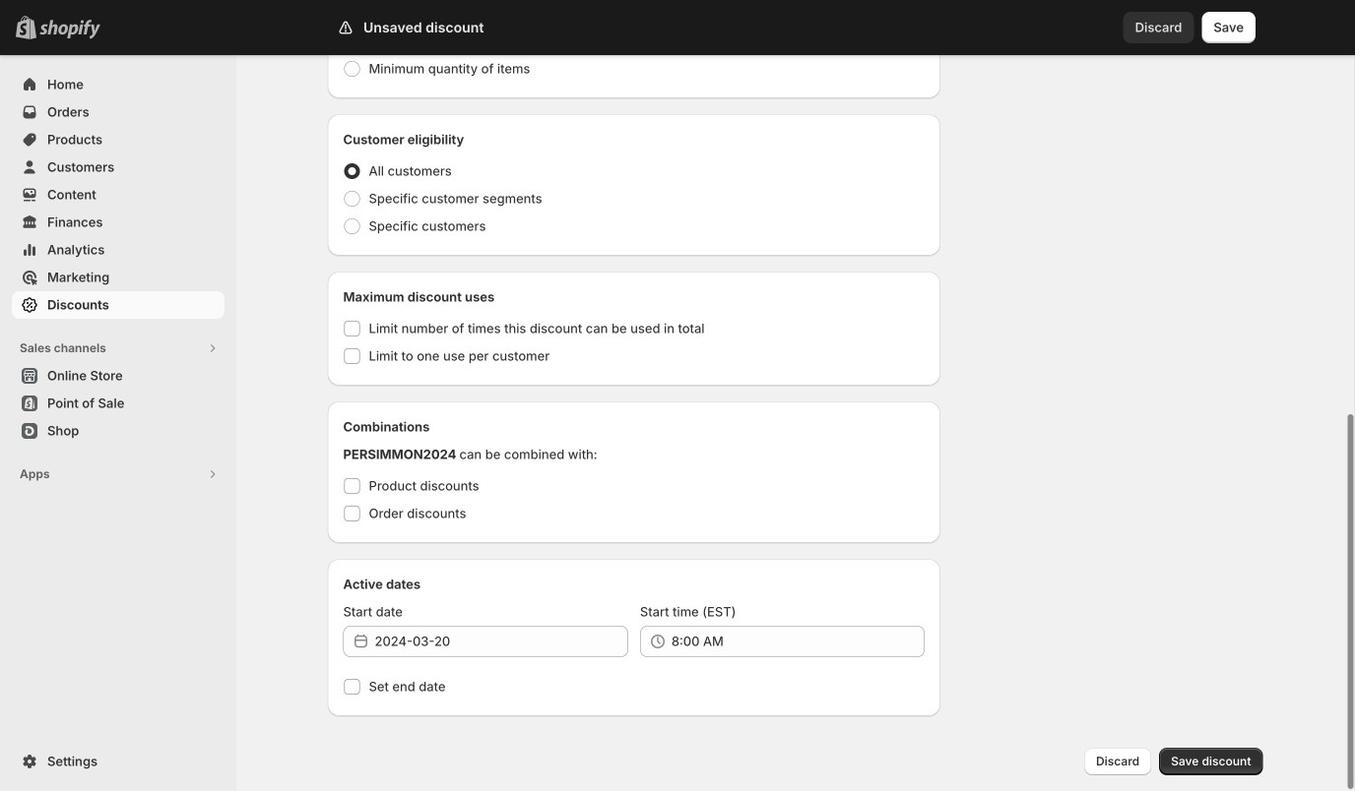 Task type: locate. For each thing, give the bounding box(es) containing it.
YYYY-MM-DD text field
[[375, 626, 628, 658]]



Task type: describe. For each thing, give the bounding box(es) containing it.
Enter time text field
[[672, 626, 925, 658]]

shopify image
[[39, 19, 100, 39]]



Task type: vqa. For each thing, say whether or not it's contained in the screenshot.
text field
no



